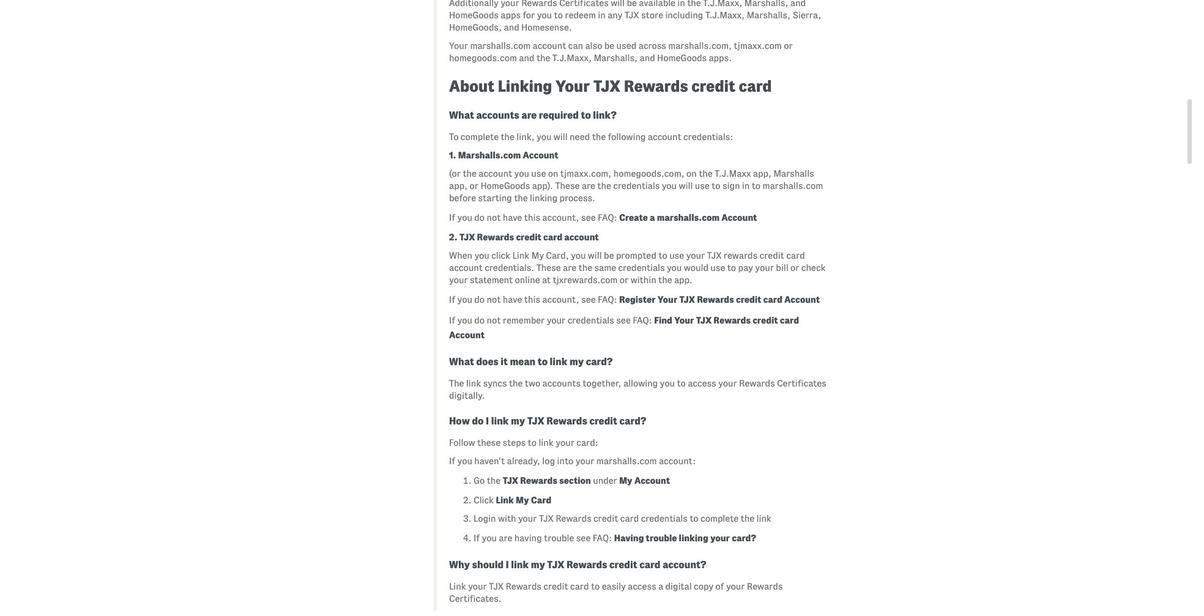Task type: vqa. For each thing, say whether or not it's contained in the screenshot.
Small
no



Task type: describe. For each thing, give the bounding box(es) containing it.
to inside the link syncs the two accounts together, allowing you to access your rewards certificates digitally.
[[677, 379, 686, 388]]

to left sign
[[712, 181, 721, 191]]

allowing
[[624, 379, 658, 388]]

why
[[449, 559, 470, 570]]

to up having trouble linking your card? link
[[690, 514, 699, 524]]

if for if you do not remember your credentials see faq:
[[449, 316, 455, 325]]

or right bill
[[791, 263, 800, 273]]

find
[[654, 316, 672, 325]]

it
[[501, 356, 508, 367]]

the inside your marshalls.com account can also be used across marshalls.com, tjmaxx.com or homegoods.com and the t.j.maxx, marshalls, and homegoods apps.
[[537, 53, 550, 63]]

to inside additionally your rewards certificates will be available in the t.j.maxx, marshalls, and homegoods apps for you to redeem in any tjx store including t.j.maxx, marshalls, sierra, homegoods, and homesense.
[[554, 10, 563, 20]]

the inside additionally your rewards certificates will be available in the t.j.maxx, marshalls, and homegoods apps for you to redeem in any tjx store including t.j.maxx, marshalls, sierra, homegoods, and homesense.
[[687, 0, 701, 8]]

or inside '(or the account you use on tjmaxx.com, homegoods.com, on the t.j.maxx app, marshalls app, or homegoods app). these are the credentials you will use to sign in to marshalls.com before starting the linking process.'
[[470, 181, 479, 191]]

online
[[515, 275, 540, 285]]

t.j.maxx
[[715, 169, 751, 178]]

link your tjx rewards credit card to easily access a digital copy of your rewards certificates.
[[449, 582, 783, 604]]

tjmaxx.com,
[[560, 169, 612, 178]]

you inside additionally your rewards certificates will be available in the t.j.maxx, marshalls, and homegoods apps for you to redeem in any tjx store including t.j.maxx, marshalls, sierra, homegoods, and homesense.
[[537, 10, 552, 20]]

access inside the link syncs the two accounts together, allowing you to access your rewards certificates digitally.
[[688, 379, 716, 388]]

account inside find your tjx rewards credit card account
[[449, 330, 485, 340]]

see for if you do not have this account, see faq: create a marshalls.com account
[[581, 213, 596, 223]]

follow
[[449, 438, 475, 448]]

access inside link your tjx rewards credit card to easily access a digital copy of your rewards certificates.
[[628, 582, 656, 592]]

credit up the credentials.
[[516, 232, 541, 242]]

register
[[619, 295, 656, 305]]

required
[[539, 109, 579, 120]]

1 vertical spatial complete
[[701, 514, 739, 524]]

credentials up having trouble linking your card? link
[[641, 514, 688, 524]]

what does it mean to link my card?
[[449, 356, 613, 367]]

to right sign
[[752, 181, 761, 191]]

account up on
[[523, 150, 558, 160]]

pay
[[738, 263, 753, 273]]

these
[[477, 438, 501, 448]]

i for should
[[506, 559, 509, 570]]

go the tjx rewards section under my account
[[474, 476, 670, 486]]

credit up if you are having trouble see faq: having trouble linking your card?
[[594, 514, 618, 524]]

(or
[[449, 169, 461, 178]]

click link my card
[[474, 495, 551, 505]]

use up would
[[670, 251, 684, 260]]

or inside your marshalls.com account can also be used across marshalls.com, tjmaxx.com or homegoods.com and the t.j.maxx, marshalls, and homegoods apps.
[[784, 41, 793, 51]]

check
[[802, 263, 826, 273]]

account inside your marshalls.com account can also be used across marshalls.com, tjmaxx.com or homegoods.com and the t.j.maxx, marshalls, and homegoods apps.
[[533, 41, 566, 51]]

account?
[[663, 559, 706, 570]]

any
[[608, 10, 623, 20]]

within
[[631, 275, 656, 285]]

link,
[[517, 132, 535, 142]]

if you are having trouble see faq: having trouble linking your card?
[[474, 533, 756, 543]]

find your tjx rewards credit card account link
[[449, 316, 799, 340]]

marshalls.com
[[458, 150, 521, 160]]

have for if you do not have this account, see faq: create a marshalls.com account
[[503, 213, 522, 223]]

tjx inside find your tjx rewards credit card account
[[696, 316, 712, 325]]

0 horizontal spatial app,
[[449, 181, 468, 191]]

credit inside find your tjx rewards credit card account
[[753, 316, 778, 325]]

faq: for if you do not have this account, see faq: create a marshalls.com account
[[598, 213, 617, 223]]

these inside '(or the account you use on tjmaxx.com, homegoods.com, on the t.j.maxx app, marshalls app, or homegoods app). these are the credentials you will use to sign in to marshalls.com before starting the linking process.'
[[555, 181, 580, 191]]

card:
[[577, 438, 598, 448]]

(or the account you use on tjmaxx.com, homegoods.com, on the t.j.maxx app, marshalls app, or homegoods app). these are the credentials you will use to sign in to marshalls.com before starting the linking process.
[[449, 169, 823, 203]]

account down check
[[784, 295, 820, 305]]

with
[[498, 514, 516, 524]]

credentials.
[[485, 263, 534, 273]]

rewards inside additionally your rewards certificates will be available in the t.j.maxx, marshalls, and homegoods apps for you to redeem in any tjx store including t.j.maxx, marshalls, sierra, homegoods, and homesense.
[[521, 0, 557, 8]]

credit down pay
[[736, 295, 761, 305]]

homesense.
[[521, 22, 572, 32]]

1. marshalls.com account
[[449, 150, 558, 160]]

tjx inside additionally your rewards certificates will be available in the t.j.maxx, marshalls, and homegoods apps for you to redeem in any tjx store including t.j.maxx, marshalls, sierra, homegoods, and homesense.
[[625, 10, 639, 20]]

see up why should i link my tjx rewards credit card account?
[[576, 533, 591, 543]]

0 vertical spatial marshalls,
[[745, 0, 788, 8]]

prompted
[[616, 251, 657, 260]]

available
[[639, 0, 676, 8]]

under
[[593, 476, 617, 486]]

tjx rewards section link
[[503, 476, 591, 486]]

account right following
[[648, 132, 682, 142]]

digital
[[665, 582, 692, 592]]

log
[[542, 456, 555, 466]]

1 trouble from the left
[[544, 533, 574, 543]]

credentials:
[[684, 132, 733, 142]]

and down across
[[640, 53, 655, 63]]

steps
[[503, 438, 526, 448]]

what for what does it mean to link my card?
[[449, 356, 474, 367]]

to inside link your tjx rewards credit card to easily access a digital copy of your rewards certificates.
[[591, 582, 600, 592]]

credentials inside when you click link my card, you will be prompted to use your tjx rewards credit card account credentials. these are the same credentials you would use to pay your bill or check your statement online at tjxrewards.com or within the app.
[[618, 263, 665, 273]]

card inside when you click link my card, you will be prompted to use your tjx rewards credit card account credentials. these are the same credentials you would use to pay your bill or check your statement online at tjxrewards.com or within the app.
[[786, 251, 805, 260]]

account, for create
[[542, 213, 579, 223]]

1 vertical spatial link
[[496, 495, 514, 505]]

register your tjx rewards credit card account link
[[619, 295, 820, 305]]

additionally your rewards certificates will be available in the t.j.maxx, marshalls, and homegoods apps for you to redeem in any tjx store including t.j.maxx, marshalls, sierra, homegoods, and homesense.
[[449, 0, 821, 32]]

see for if you do not have this account, see faq: register your tjx rewards credit card account
[[581, 295, 596, 305]]

already,
[[507, 456, 540, 466]]

or left within
[[620, 275, 629, 285]]

login with your tjx rewards credit card credentials to complete the link
[[474, 514, 772, 524]]

your up 'find'
[[658, 295, 678, 305]]

0 vertical spatial a
[[650, 213, 655, 223]]

statement
[[470, 275, 513, 285]]

and up sierra,
[[791, 0, 806, 8]]

card inside find your tjx rewards credit card account
[[780, 316, 799, 325]]

before
[[449, 193, 476, 203]]

mean
[[510, 356, 536, 367]]

to right steps at bottom
[[528, 438, 537, 448]]

you inside the link syncs the two accounts together, allowing you to access your rewards certificates digitally.
[[660, 379, 675, 388]]

on
[[548, 169, 558, 178]]

should
[[472, 559, 504, 570]]

are up link,
[[522, 109, 537, 120]]

credit inside when you click link my card, you will be prompted to use your tjx rewards credit card account credentials. these are the same credentials you would use to pay your bill or check your statement online at tjxrewards.com or within the app.
[[760, 251, 784, 260]]

the inside the link syncs the two accounts together, allowing you to access your rewards certificates digitally.
[[509, 379, 523, 388]]

in inside '(or the account you use on tjmaxx.com, homegoods.com, on the t.j.maxx app, marshalls app, or homegoods app). these are the credentials you will use to sign in to marshalls.com before starting the linking process.'
[[742, 181, 750, 191]]

tjx inside link your tjx rewards credit card to easily access a digital copy of your rewards certificates.
[[489, 582, 504, 592]]

tjx inside when you click link my card, you will be prompted to use your tjx rewards credit card account credentials. these are the same credentials you would use to pay your bill or check your statement online at tjxrewards.com or within the app.
[[707, 251, 722, 260]]

go
[[474, 476, 485, 486]]

if for if you do not have this account, see faq: register your tjx rewards credit card account
[[449, 295, 455, 305]]

to right "mean"
[[538, 356, 548, 367]]

be for also
[[604, 41, 615, 51]]

homegoods.com, on
[[614, 169, 697, 178]]

use up app).
[[531, 169, 546, 178]]

having
[[614, 533, 644, 543]]

will left 'need'
[[554, 132, 568, 142]]

be inside when you click link my card, you will be prompted to use your tjx rewards credit card account credentials. these are the same credentials you would use to pay your bill or check your statement online at tjxrewards.com or within the app.
[[604, 251, 614, 260]]

2. tjx rewards credit card account
[[449, 232, 599, 242]]

credit down the apps.
[[692, 78, 736, 95]]

bill
[[776, 263, 789, 273]]

to right prompted
[[659, 251, 668, 260]]

are down the with
[[499, 533, 512, 543]]

into
[[557, 456, 574, 466]]

i for do
[[486, 415, 489, 426]]

when you click link my card, you will be prompted to use your tjx rewards credit card account credentials. these are the same credentials you would use to pay your bill or check your statement online at tjxrewards.com or within the app.
[[449, 251, 826, 285]]

use right would
[[711, 263, 725, 273]]

not for if you do not have this account, see faq: create a marshalls.com account
[[487, 213, 501, 223]]

0 vertical spatial app,
[[753, 169, 772, 178]]

remember
[[503, 316, 545, 325]]

my for should
[[531, 559, 545, 570]]

your inside the link syncs the two accounts together, allowing you to access your rewards certificates digitally.
[[718, 379, 737, 388]]

2 trouble from the left
[[646, 533, 677, 543]]

account down sign
[[722, 213, 757, 223]]

marshalls.com up would
[[657, 213, 720, 223]]

card,
[[546, 251, 569, 260]]

and up linking
[[519, 53, 535, 63]]

if for if you are having trouble see faq: having trouble linking your card?
[[474, 533, 480, 543]]

about linking your tjx rewards credit card
[[449, 78, 772, 95]]

follow these steps to link your card:
[[449, 438, 598, 448]]

credit inside link your tjx rewards credit card to easily access a digital copy of your rewards certificates.
[[544, 582, 568, 592]]

account, for register
[[542, 295, 579, 305]]

what for what accounts are required to link?
[[449, 109, 474, 120]]

not for if you do not remember your credentials see faq:
[[487, 316, 501, 325]]

what accounts are required to link?
[[449, 109, 617, 120]]

the link syncs the two accounts together, allowing you to access your rewards certificates digitally.
[[449, 379, 827, 401]]

a inside link your tjx rewards credit card to easily access a digital copy of your rewards certificates.
[[658, 582, 663, 592]]

about
[[449, 78, 495, 95]]

to left pay
[[727, 263, 736, 273]]

if you do not have this account, see faq: register your tjx rewards credit card account
[[449, 295, 820, 305]]

redeem
[[565, 10, 596, 20]]

why should i link my tjx rewards credit card account?
[[449, 559, 706, 570]]

rewards inside find your tjx rewards credit card account
[[714, 316, 751, 325]]

be for will
[[627, 0, 637, 8]]

and down apps
[[504, 22, 519, 32]]

if for if you haven't already, log into your marshalls.com account:
[[449, 456, 455, 466]]

rewards
[[724, 251, 758, 260]]

the
[[449, 379, 464, 388]]

if you do not remember your credentials see faq:
[[449, 316, 654, 325]]

used
[[617, 41, 637, 51]]

following
[[608, 132, 646, 142]]

to
[[449, 132, 459, 142]]

2 horizontal spatial my
[[619, 476, 633, 486]]

linking inside '(or the account you use on tjmaxx.com, homegoods.com, on the t.j.maxx app, marshalls app, or homegoods app). these are the credentials you will use to sign in to marshalls.com before starting the linking process.'
[[530, 193, 558, 203]]

my for do
[[511, 415, 525, 426]]

to complete the link, you will need the following account credentials:
[[449, 132, 733, 142]]

how
[[449, 415, 470, 426]]



Task type: locate. For each thing, give the bounding box(es) containing it.
link up certificates.
[[449, 582, 466, 592]]

1 horizontal spatial certificates
[[777, 379, 827, 388]]

t.j.maxx, up marshalls.com,
[[705, 10, 745, 20]]

1 horizontal spatial my
[[531, 559, 545, 570]]

1 horizontal spatial i
[[506, 559, 509, 570]]

have up the 2. tjx rewards credit card account
[[503, 213, 522, 223]]

would
[[684, 263, 709, 273]]

these up at
[[536, 263, 561, 273]]

not down starting
[[487, 213, 501, 223]]

your down 'homegoods,'
[[449, 41, 468, 51]]

1 vertical spatial linking
[[679, 533, 708, 543]]

i up these
[[486, 415, 489, 426]]

credentials down "tjxrewards.com"
[[568, 316, 614, 325]]

1 vertical spatial homegoods
[[657, 53, 707, 63]]

faq: left the create
[[598, 213, 617, 223]]

your inside find your tjx rewards credit card account
[[674, 316, 694, 325]]

will up "create a marshalls.com account" link
[[679, 181, 693, 191]]

homegoods inside '(or the account you use on tjmaxx.com, homegoods.com, on the t.j.maxx app, marshalls app, or homegoods app). these are the credentials you will use to sign in to marshalls.com before starting the linking process.'
[[481, 181, 530, 191]]

are down card,
[[563, 263, 577, 273]]

does
[[476, 356, 499, 367]]

homegoods inside additionally your rewards certificates will be available in the t.j.maxx, marshalls, and homegoods apps for you to redeem in any tjx store including t.j.maxx, marshalls, sierra, homegoods, and homesense.
[[449, 10, 499, 20]]

1 what from the top
[[449, 109, 474, 120]]

additionally
[[449, 0, 499, 8]]

2 vertical spatial in
[[742, 181, 750, 191]]

0 vertical spatial these
[[555, 181, 580, 191]]

account down when
[[449, 263, 483, 273]]

find your tjx rewards credit card account
[[449, 316, 799, 340]]

haven't
[[474, 456, 505, 466]]

0 horizontal spatial my
[[516, 495, 529, 505]]

to right allowing
[[677, 379, 686, 388]]

to left link?
[[581, 109, 591, 120]]

1 horizontal spatial accounts
[[543, 379, 581, 388]]

i
[[486, 415, 489, 426], [506, 559, 509, 570]]

0 horizontal spatial certificates
[[559, 0, 609, 8]]

0 horizontal spatial complete
[[461, 132, 499, 142]]

this for if you do not have this account, see faq: create a marshalls.com account
[[524, 213, 540, 223]]

together,
[[583, 379, 621, 388]]

2 horizontal spatial my
[[570, 356, 584, 367]]

0 horizontal spatial card?
[[586, 356, 613, 367]]

homegoods inside your marshalls.com account can also be used across marshalls.com, tjmaxx.com or homegoods.com and the t.j.maxx, marshalls, and homegoods apps.
[[657, 53, 707, 63]]

1 vertical spatial access
[[628, 582, 656, 592]]

how do i link my tjx rewards credit card?
[[449, 415, 646, 426]]

link up the credentials.
[[513, 251, 530, 260]]

syncs
[[483, 379, 507, 388]]

2 not from the top
[[487, 295, 501, 305]]

trouble
[[544, 533, 574, 543], [646, 533, 677, 543]]

do right how
[[472, 415, 484, 426]]

2 vertical spatial t.j.maxx,
[[552, 53, 592, 63]]

my down having
[[531, 559, 545, 570]]

2 vertical spatial my
[[516, 495, 529, 505]]

see down "tjxrewards.com"
[[581, 295, 596, 305]]

faq: left the "having"
[[593, 533, 612, 543]]

2 vertical spatial marshalls,
[[594, 53, 638, 63]]

section
[[559, 476, 591, 486]]

1 vertical spatial in
[[598, 10, 606, 20]]

2.
[[449, 232, 458, 242]]

credentials inside '(or the account you use on tjmaxx.com, homegoods.com, on the t.j.maxx app, marshalls app, or homegoods app). these are the credentials you will use to sign in to marshalls.com before starting the linking process.'
[[613, 181, 660, 191]]

will inside when you click link my card, you will be prompted to use your tjx rewards credit card account credentials. these are the same credentials you would use to pay your bill or check your statement online at tjxrewards.com or within the app.
[[588, 251, 602, 260]]

my left card,
[[532, 251, 544, 260]]

credentials down homegoods.com, on
[[613, 181, 660, 191]]

not down statement
[[487, 295, 501, 305]]

are
[[522, 109, 537, 120], [582, 181, 595, 191], [563, 263, 577, 273], [499, 533, 512, 543]]

have
[[503, 213, 522, 223], [503, 295, 522, 305]]

to
[[554, 10, 563, 20], [581, 109, 591, 120], [712, 181, 721, 191], [752, 181, 761, 191], [659, 251, 668, 260], [727, 263, 736, 273], [538, 356, 548, 367], [677, 379, 686, 388], [528, 438, 537, 448], [690, 514, 699, 524], [591, 582, 600, 592]]

complete up marshalls.com
[[461, 132, 499, 142]]

to up homesense.
[[554, 10, 563, 20]]

0 horizontal spatial my
[[511, 415, 525, 426]]

link inside link your tjx rewards credit card to easily access a digital copy of your rewards certificates.
[[449, 582, 466, 592]]

for
[[523, 10, 535, 20]]

use left sign
[[695, 181, 710, 191]]

marshalls.com down marshalls
[[763, 181, 823, 191]]

be up same
[[604, 251, 614, 260]]

account down if you do not have this account, see faq: create a marshalls.com account
[[564, 232, 599, 242]]

homegoods down marshalls.com,
[[657, 53, 707, 63]]

1 horizontal spatial access
[[688, 379, 716, 388]]

accounts inside the link syncs the two accounts together, allowing you to access your rewards certificates digitally.
[[543, 379, 581, 388]]

if for if you do not have this account, see faq: create a marshalls.com account
[[449, 213, 455, 223]]

3 not from the top
[[487, 316, 501, 325]]

0 vertical spatial in
[[678, 0, 685, 8]]

this for if you do not have this account, see faq: register your tjx rewards credit card account
[[524, 295, 540, 305]]

0 vertical spatial card?
[[586, 356, 613, 367]]

1 account, from the top
[[542, 213, 579, 223]]

will up same
[[588, 251, 602, 260]]

1 vertical spatial have
[[503, 295, 522, 305]]

trouble right having
[[544, 533, 574, 543]]

1 have from the top
[[503, 213, 522, 223]]

your inside additionally your rewards certificates will be available in the t.j.maxx, marshalls, and homegoods apps for you to redeem in any tjx store including t.j.maxx, marshalls, sierra, homegoods, and homesense.
[[501, 0, 519, 8]]

linking
[[498, 78, 552, 95]]

will inside additionally your rewards certificates will be available in the t.j.maxx, marshalls, and homegoods apps for you to redeem in any tjx store including t.j.maxx, marshalls, sierra, homegoods, and homesense.
[[611, 0, 625, 8]]

t.j.maxx, down can
[[552, 53, 592, 63]]

certificates.
[[449, 594, 502, 604]]

1 horizontal spatial linking
[[679, 533, 708, 543]]

2 have from the top
[[503, 295, 522, 305]]

credentials up within
[[618, 263, 665, 273]]

at
[[542, 275, 551, 285]]

marshalls.com,
[[668, 41, 732, 51]]

1 vertical spatial card?
[[620, 415, 646, 426]]

accounts right two
[[543, 379, 581, 388]]

certificates inside the link syncs the two accounts together, allowing you to access your rewards certificates digitally.
[[777, 379, 827, 388]]

do for if you do not remember your credentials see faq:
[[474, 316, 485, 325]]

0 horizontal spatial accounts
[[476, 109, 519, 120]]

1 horizontal spatial in
[[678, 0, 685, 8]]

to left easily at the bottom right of page
[[591, 582, 600, 592]]

t.j.maxx, inside your marshalls.com account can also be used across marshalls.com, tjmaxx.com or homegoods.com and the t.j.maxx, marshalls, and homegoods apps.
[[552, 53, 592, 63]]

account, up if you do not remember your credentials see faq:
[[542, 295, 579, 305]]

0 vertical spatial be
[[627, 0, 637, 8]]

0 vertical spatial my
[[532, 251, 544, 260]]

see
[[581, 213, 596, 223], [581, 295, 596, 305], [616, 316, 631, 325], [576, 533, 591, 543]]

1 horizontal spatial my
[[532, 251, 544, 260]]

your inside your marshalls.com account can also be used across marshalls.com, tjmaxx.com or homegoods.com and the t.j.maxx, marshalls, and homegoods apps.
[[449, 41, 468, 51]]

account down homesense.
[[533, 41, 566, 51]]

1 vertical spatial accounts
[[543, 379, 581, 388]]

credit up easily at the bottom right of page
[[610, 559, 637, 570]]

2 account, from the top
[[542, 295, 579, 305]]

1 vertical spatial a
[[658, 582, 663, 592]]

account:
[[659, 456, 696, 466]]

0 vertical spatial not
[[487, 213, 501, 223]]

0 vertical spatial account,
[[542, 213, 579, 223]]

do up does
[[474, 316, 485, 325]]

0 horizontal spatial a
[[650, 213, 655, 223]]

be inside your marshalls.com account can also be used across marshalls.com, tjmaxx.com or homegoods.com and the t.j.maxx, marshalls, and homegoods apps.
[[604, 41, 615, 51]]

0 vertical spatial what
[[449, 109, 474, 120]]

your right 'find'
[[674, 316, 694, 325]]

access
[[688, 379, 716, 388], [628, 582, 656, 592]]

marshalls.com
[[470, 41, 531, 51], [763, 181, 823, 191], [657, 213, 720, 223], [597, 456, 657, 466]]

your
[[449, 41, 468, 51], [556, 78, 590, 95], [658, 295, 678, 305], [674, 316, 694, 325]]

account, down process. at the top
[[542, 213, 579, 223]]

marshalls.com up homegoods.com
[[470, 41, 531, 51]]

card
[[739, 78, 772, 95], [543, 232, 562, 242], [786, 251, 805, 260], [763, 295, 782, 305], [780, 316, 799, 325], [620, 514, 639, 524], [640, 559, 661, 570], [570, 582, 589, 592]]

are down tjmaxx.com,
[[582, 181, 595, 191]]

have for if you do not have this account, see faq: register your tjx rewards credit card account
[[503, 295, 522, 305]]

link inside the link syncs the two accounts together, allowing you to access your rewards certificates digitally.
[[466, 379, 481, 388]]

2 what from the top
[[449, 356, 474, 367]]

account down marshalls.com
[[479, 169, 512, 178]]

in up including
[[678, 0, 685, 8]]

starting
[[478, 193, 512, 203]]

1 vertical spatial t.j.maxx,
[[705, 10, 745, 20]]

link
[[550, 356, 568, 367], [466, 379, 481, 388], [491, 415, 509, 426], [539, 438, 554, 448], [757, 514, 772, 524], [511, 559, 529, 570]]

my left card
[[516, 495, 529, 505]]

my right under
[[619, 476, 633, 486]]

2 vertical spatial not
[[487, 316, 501, 325]]

store
[[641, 10, 663, 20]]

see down process. at the top
[[581, 213, 596, 223]]

see for if you do not remember your credentials see faq:
[[616, 316, 631, 325]]

having
[[515, 533, 542, 543]]

these
[[555, 181, 580, 191], [536, 263, 561, 273]]

in right sign
[[742, 181, 750, 191]]

having trouble linking your card? link
[[614, 533, 756, 543]]

if you haven't already, log into your marshalls.com account:
[[449, 456, 696, 466]]

1 vertical spatial certificates
[[777, 379, 827, 388]]

have up remember
[[503, 295, 522, 305]]

0 vertical spatial t.j.maxx,
[[703, 0, 743, 8]]

1 horizontal spatial card?
[[620, 415, 646, 426]]

your up required
[[556, 78, 590, 95]]

if
[[449, 213, 455, 223], [449, 295, 455, 305], [449, 316, 455, 325], [449, 456, 455, 466], [474, 533, 480, 543]]

do for if you do not have this account, see faq: register your tjx rewards credit card account
[[474, 295, 485, 305]]

what up to
[[449, 109, 474, 120]]

including
[[665, 10, 703, 20]]

1 vertical spatial my
[[619, 476, 633, 486]]

complete up having trouble linking your card? link
[[701, 514, 739, 524]]

the
[[687, 0, 701, 8], [537, 53, 550, 63], [501, 132, 515, 142], [592, 132, 606, 142], [463, 169, 477, 178], [699, 169, 713, 178], [597, 181, 611, 191], [514, 193, 528, 203], [579, 263, 592, 273], [658, 275, 672, 285], [509, 379, 523, 388], [487, 476, 501, 486], [741, 514, 755, 524]]

app.
[[674, 275, 693, 285]]

my up steps at bottom
[[511, 415, 525, 426]]

account up does
[[449, 330, 485, 340]]

my
[[532, 251, 544, 260], [619, 476, 633, 486], [516, 495, 529, 505]]

linking
[[530, 193, 558, 203], [679, 533, 708, 543]]

not for if you do not have this account, see faq: register your tjx rewards credit card account
[[487, 295, 501, 305]]

do for if you do not have this account, see faq: create a marshalls.com account
[[474, 213, 485, 223]]

0 horizontal spatial linking
[[530, 193, 558, 203]]

2 vertical spatial my
[[531, 559, 545, 570]]

credit down why should i link my tjx rewards credit card account?
[[544, 582, 568, 592]]

login
[[474, 514, 496, 524]]

these inside when you click link my card, you will be prompted to use your tjx rewards credit card account credentials. these are the same credentials you would use to pay your bill or check your statement online at tjxrewards.com or within the app.
[[536, 263, 561, 273]]

2 vertical spatial homegoods
[[481, 181, 530, 191]]

1 horizontal spatial trouble
[[646, 533, 677, 543]]

process.
[[560, 193, 595, 203]]

tjxrewards.com
[[553, 275, 618, 285]]

linking up account?
[[679, 533, 708, 543]]

app, right the t.j.maxx
[[753, 169, 772, 178]]

if you do not have this account, see faq: create a marshalls.com account
[[449, 213, 757, 223]]

1 horizontal spatial app,
[[753, 169, 772, 178]]

faq: left 'find'
[[633, 316, 652, 325]]

this down online at the left top
[[524, 295, 540, 305]]

2 vertical spatial be
[[604, 251, 614, 260]]

0 horizontal spatial trouble
[[544, 533, 574, 543]]

are inside when you click link my card, you will be prompted to use your tjx rewards credit card account credentials. these are the same credentials you would use to pay your bill or check your statement online at tjxrewards.com or within the app.
[[563, 263, 577, 273]]

account inside when you click link my card, you will be prompted to use your tjx rewards credit card account credentials. these are the same credentials you would use to pay your bill or check your statement online at tjxrewards.com or within the app.
[[449, 263, 483, 273]]

credit up bill
[[760, 251, 784, 260]]

marshalls,
[[745, 0, 788, 8], [747, 10, 791, 20], [594, 53, 638, 63]]

will
[[611, 0, 625, 8], [554, 132, 568, 142], [679, 181, 693, 191], [588, 251, 602, 260]]

faq: for if you do not have this account, see faq: register your tjx rewards credit card account
[[598, 295, 617, 305]]

across
[[639, 41, 666, 51]]

2 horizontal spatial in
[[742, 181, 750, 191]]

account inside '(or the account you use on tjmaxx.com, homegoods.com, on the t.j.maxx app, marshalls app, or homegoods app). these are the credentials you will use to sign in to marshalls.com before starting the linking process.'
[[479, 169, 512, 178]]

1 horizontal spatial a
[[658, 582, 663, 592]]

click
[[492, 251, 510, 260]]

1 vertical spatial these
[[536, 263, 561, 273]]

0 vertical spatial complete
[[461, 132, 499, 142]]

see down if you do not have this account, see faq: register your tjx rewards credit card account
[[616, 316, 631, 325]]

1 vertical spatial i
[[506, 559, 509, 570]]

apps.
[[709, 53, 732, 63]]

do down statement
[[474, 295, 485, 305]]

1 vertical spatial what
[[449, 356, 474, 367]]

link?
[[593, 109, 617, 120]]

a
[[650, 213, 655, 223], [658, 582, 663, 592]]

copy
[[694, 582, 714, 592]]

of
[[716, 582, 724, 592]]

are inside '(or the account you use on tjmaxx.com, homegoods.com, on the t.j.maxx app, marshalls app, or homegoods app). these are the credentials you will use to sign in to marshalls.com before starting the linking process.'
[[582, 181, 595, 191]]

marshalls
[[774, 169, 814, 178]]

0 vertical spatial access
[[688, 379, 716, 388]]

0 horizontal spatial in
[[598, 10, 606, 20]]

1 this from the top
[[524, 213, 540, 223]]

what
[[449, 109, 474, 120], [449, 356, 474, 367]]

0 horizontal spatial access
[[628, 582, 656, 592]]

1 vertical spatial app,
[[449, 181, 468, 191]]

my inside when you click link my card, you will be prompted to use your tjx rewards credit card account credentials. these are the same credentials you would use to pay your bill or check your statement online at tjxrewards.com or within the app.
[[532, 251, 544, 260]]

2 this from the top
[[524, 295, 540, 305]]

1 not from the top
[[487, 213, 501, 223]]

marshalls.com up under
[[597, 456, 657, 466]]

in left any
[[598, 10, 606, 20]]

1 vertical spatial not
[[487, 295, 501, 305]]

do down starting
[[474, 213, 485, 223]]

0 vertical spatial have
[[503, 213, 522, 223]]

0 horizontal spatial i
[[486, 415, 489, 426]]

0 vertical spatial my
[[570, 356, 584, 367]]

faq: for if you do not remember your credentials see faq:
[[633, 316, 652, 325]]

1 vertical spatial this
[[524, 295, 540, 305]]

easily
[[602, 582, 626, 592]]

marshalls, inside your marshalls.com account can also be used across marshalls.com, tjmaxx.com or homegoods.com and the t.j.maxx, marshalls, and homegoods apps.
[[594, 53, 638, 63]]

be
[[627, 0, 637, 8], [604, 41, 615, 51], [604, 251, 614, 260]]

i right should
[[506, 559, 509, 570]]

0 vertical spatial accounts
[[476, 109, 519, 120]]

click
[[474, 495, 494, 505]]

card?
[[586, 356, 613, 367], [620, 415, 646, 426], [732, 533, 756, 543]]

link inside when you click link my card, you will be prompted to use your tjx rewards credit card account credentials. these are the same credentials you would use to pay your bill or check your statement online at tjxrewards.com or within the app.
[[513, 251, 530, 260]]

link
[[513, 251, 530, 260], [496, 495, 514, 505], [449, 582, 466, 592]]

marshalls.com inside your marshalls.com account can also be used across marshalls.com, tjmaxx.com or homegoods.com and the t.j.maxx, marshalls, and homegoods apps.
[[470, 41, 531, 51]]

my up the together,
[[570, 356, 584, 367]]

this up the 2. tjx rewards credit card account
[[524, 213, 540, 223]]

1 vertical spatial be
[[604, 41, 615, 51]]

rewards inside the link syncs the two accounts together, allowing you to access your rewards certificates digitally.
[[739, 379, 775, 388]]

be inside additionally your rewards certificates will be available in the t.j.maxx, marshalls, and homegoods apps for you to redeem in any tjx store including t.j.maxx, marshalls, sierra, homegoods, and homesense.
[[627, 0, 637, 8]]

account down account:
[[635, 476, 670, 486]]

0 vertical spatial this
[[524, 213, 540, 223]]

2 vertical spatial link
[[449, 582, 466, 592]]

accounts up link,
[[476, 109, 519, 120]]

credit up card:
[[590, 415, 617, 426]]

create a marshalls.com account link
[[619, 213, 757, 223]]

2 horizontal spatial card?
[[732, 533, 756, 543]]

when
[[449, 251, 472, 260]]

and
[[791, 0, 806, 8], [504, 22, 519, 32], [519, 53, 535, 63], [640, 53, 655, 63]]

a right the create
[[650, 213, 655, 223]]

account,
[[542, 213, 579, 223], [542, 295, 579, 305]]

0 vertical spatial linking
[[530, 193, 558, 203]]

1 vertical spatial marshalls,
[[747, 10, 791, 20]]

t.j.maxx, up including
[[703, 0, 743, 8]]

be left the "available"
[[627, 0, 637, 8]]

also
[[585, 41, 602, 51]]

app).
[[532, 181, 553, 191]]

what up the
[[449, 356, 474, 367]]

apps
[[501, 10, 521, 20]]

card inside link your tjx rewards credit card to easily access a digital copy of your rewards certificates.
[[570, 582, 589, 592]]

1 horizontal spatial complete
[[701, 514, 739, 524]]

sign
[[723, 181, 740, 191]]

1.
[[449, 150, 456, 160]]

0 vertical spatial homegoods
[[449, 10, 499, 20]]

use
[[531, 169, 546, 178], [695, 181, 710, 191], [670, 251, 684, 260], [711, 263, 725, 273]]

0 vertical spatial link
[[513, 251, 530, 260]]

certificates inside additionally your rewards certificates will be available in the t.j.maxx, marshalls, and homegoods apps for you to redeem in any tjx store including t.j.maxx, marshalls, sierra, homegoods, and homesense.
[[559, 0, 609, 8]]

0 vertical spatial certificates
[[559, 0, 609, 8]]

your marshalls.com account can also be used across marshalls.com, tjmaxx.com or homegoods.com and the t.j.maxx, marshalls, and homegoods apps.
[[449, 41, 793, 63]]

marshalls.com inside '(or the account you use on tjmaxx.com, homegoods.com, on the t.j.maxx app, marshalls app, or homegoods app). these are the credentials you will use to sign in to marshalls.com before starting the linking process.'
[[763, 181, 823, 191]]

1 vertical spatial account,
[[542, 295, 579, 305]]

1 vertical spatial my
[[511, 415, 525, 426]]

link up the with
[[496, 495, 514, 505]]

2 vertical spatial card?
[[732, 533, 756, 543]]

will inside '(or the account you use on tjmaxx.com, homegoods.com, on the t.j.maxx app, marshalls app, or homegoods app). these are the credentials you will use to sign in to marshalls.com before starting the linking process.'
[[679, 181, 693, 191]]

these up process. at the top
[[555, 181, 580, 191]]

0 vertical spatial i
[[486, 415, 489, 426]]



